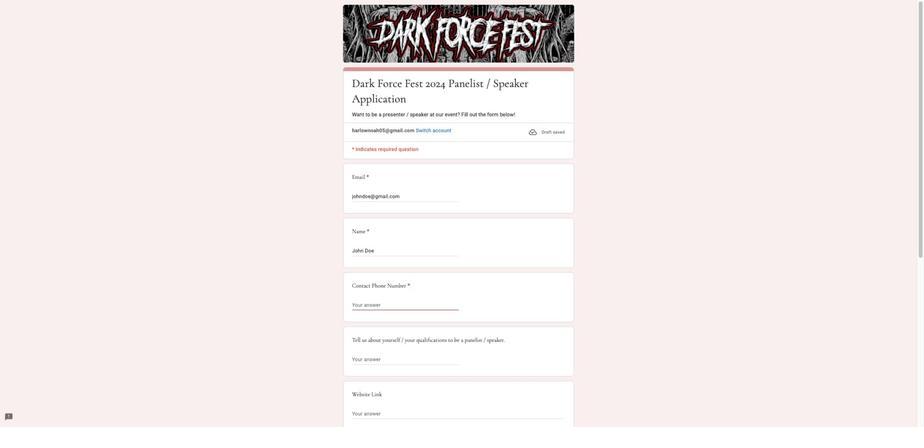Task type: locate. For each thing, give the bounding box(es) containing it.
report a problem to google image
[[4, 413, 13, 422]]

0 vertical spatial required question element
[[365, 173, 369, 182]]

None text field
[[352, 356, 459, 364], [352, 410, 565, 419], [352, 356, 459, 364], [352, 410, 565, 419]]

required question element
[[365, 173, 369, 182], [366, 227, 370, 236], [406, 282, 410, 291]]

2 heading from the top
[[352, 173, 565, 182]]

status
[[529, 127, 565, 137]]

list item
[[343, 164, 574, 214]]

heading
[[352, 76, 565, 107], [352, 173, 565, 182], [352, 227, 370, 236], [352, 282, 410, 291]]

1 heading from the top
[[352, 76, 565, 107]]

2 vertical spatial required question element
[[406, 282, 410, 291]]

list
[[343, 164, 574, 428]]

1 vertical spatial required question element
[[366, 227, 370, 236]]

None text field
[[352, 247, 459, 256], [352, 301, 459, 310], [352, 247, 459, 256], [352, 301, 459, 310]]



Task type: describe. For each thing, give the bounding box(es) containing it.
Your email email field
[[352, 193, 459, 201]]

3 heading from the top
[[352, 227, 370, 236]]

4 heading from the top
[[352, 282, 410, 291]]



